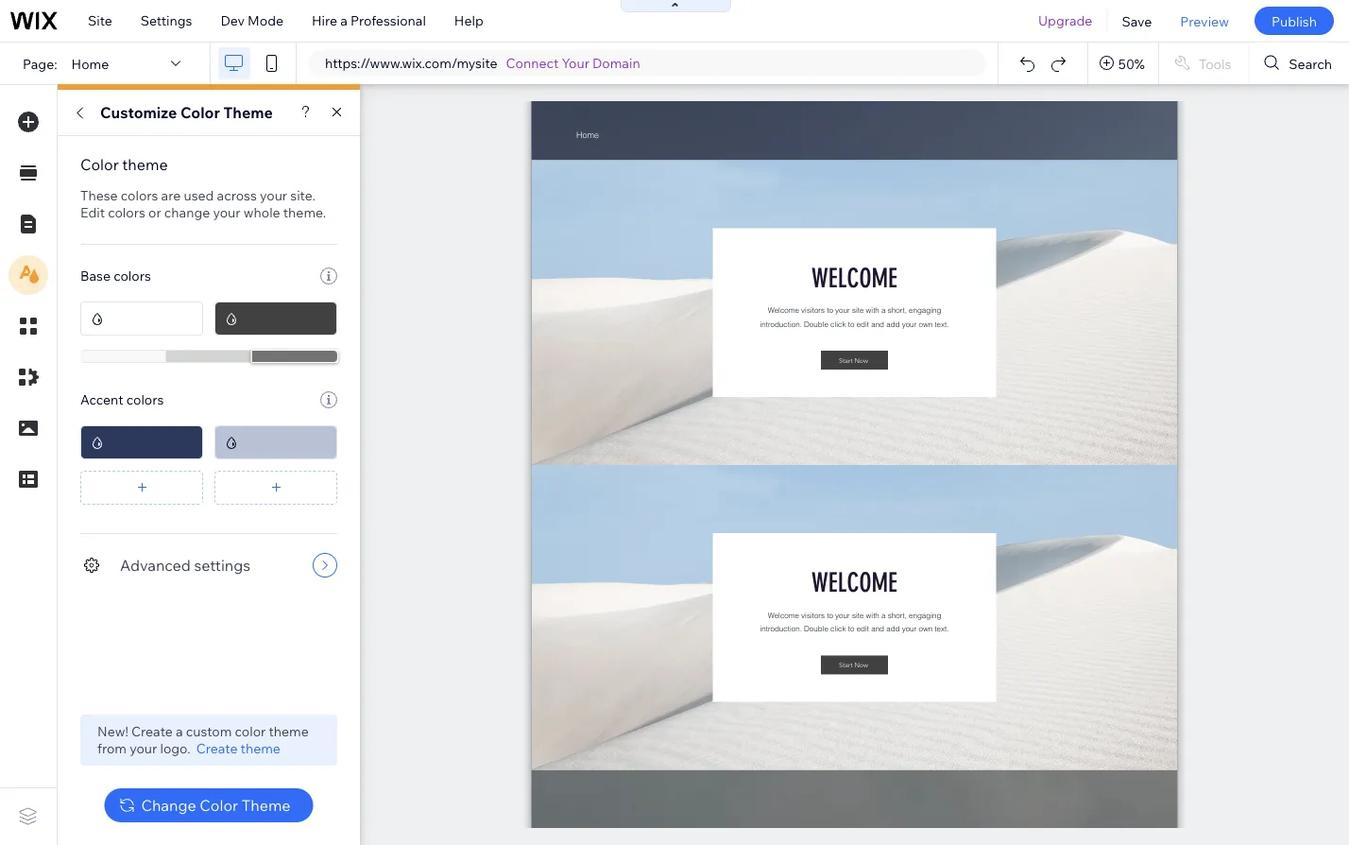 Task type: locate. For each thing, give the bounding box(es) containing it.
logo.
[[160, 740, 191, 757]]

change
[[164, 204, 210, 221]]

change
[[141, 796, 196, 815]]

color
[[235, 723, 266, 740]]

theme for change color theme
[[242, 796, 291, 815]]

theme inside button
[[241, 740, 281, 757]]

create inside button
[[196, 740, 238, 757]]

publish button
[[1255, 7, 1335, 35]]

0 vertical spatial create
[[131, 723, 173, 740]]

https://www.wix.com/mysite connect your domain
[[325, 55, 641, 71]]

0 vertical spatial color
[[180, 103, 220, 122]]

advanced settings
[[120, 556, 251, 575]]

create
[[131, 723, 173, 740], [196, 740, 238, 757]]

a
[[341, 12, 348, 29], [176, 723, 183, 740]]

color inside change color theme button
[[200, 796, 238, 815]]

settings
[[141, 12, 192, 29]]

2 vertical spatial color
[[200, 796, 238, 815]]

theme inside change color theme button
[[242, 796, 291, 815]]

0 horizontal spatial a
[[176, 723, 183, 740]]

1 horizontal spatial your
[[213, 204, 241, 221]]

whole
[[244, 204, 280, 221]]

customize color theme
[[100, 103, 273, 122]]

new! create a custom color theme from your logo.
[[97, 723, 309, 757]]

1 vertical spatial theme
[[269, 723, 309, 740]]

color for change
[[200, 796, 238, 815]]

1 vertical spatial a
[[176, 723, 183, 740]]

create inside the new! create a custom color theme from your logo.
[[131, 723, 173, 740]]

0 vertical spatial a
[[341, 12, 348, 29]]

settings
[[194, 556, 251, 575]]

your up whole
[[260, 187, 287, 204]]

theme for customize color theme
[[224, 103, 273, 122]]

colors right accent
[[126, 391, 164, 408]]

create up logo.
[[131, 723, 173, 740]]

0 horizontal spatial create
[[131, 723, 173, 740]]

0 vertical spatial theme
[[122, 155, 168, 174]]

0 vertical spatial theme
[[224, 103, 273, 122]]

2 vertical spatial your
[[130, 740, 157, 757]]

create down custom
[[196, 740, 238, 757]]

accent colors
[[80, 391, 164, 408]]

connect
[[506, 55, 559, 71]]

color theme
[[80, 155, 168, 174]]

1 vertical spatial color
[[80, 155, 119, 174]]

these colors are used across your site. edit colors or change your whole theme.
[[80, 187, 326, 221]]

your right from
[[130, 740, 157, 757]]

a up logo.
[[176, 723, 183, 740]]

hire
[[312, 12, 338, 29]]

theme down create theme button
[[242, 796, 291, 815]]

colors up or
[[121, 187, 158, 204]]

theme
[[122, 155, 168, 174], [269, 723, 309, 740], [241, 740, 281, 757]]

color right customize
[[180, 103, 220, 122]]

a right the hire
[[341, 12, 348, 29]]

1 vertical spatial theme
[[242, 796, 291, 815]]

customize
[[100, 103, 177, 122]]

across
[[217, 187, 257, 204]]

theme
[[224, 103, 273, 122], [242, 796, 291, 815]]

save
[[1122, 13, 1153, 29]]

new!
[[97, 723, 128, 740]]

dev mode
[[221, 12, 284, 29]]

theme down color
[[241, 740, 281, 757]]

1 horizontal spatial a
[[341, 12, 348, 29]]

tools button
[[1160, 43, 1249, 84]]

theme up 'are'
[[122, 155, 168, 174]]

from
[[97, 740, 127, 757]]

1 vertical spatial create
[[196, 740, 238, 757]]

colors right base
[[114, 268, 151, 284]]

mode
[[248, 12, 284, 29]]

color up these
[[80, 155, 119, 174]]

2 vertical spatial theme
[[241, 740, 281, 757]]

your down across
[[213, 204, 241, 221]]

your
[[260, 187, 287, 204], [213, 204, 241, 221], [130, 740, 157, 757]]

50%
[[1119, 55, 1146, 72]]

theme for create theme
[[241, 740, 281, 757]]

0 horizontal spatial your
[[130, 740, 157, 757]]

1 vertical spatial your
[[213, 204, 241, 221]]

tools
[[1199, 55, 1232, 72]]

base colors
[[80, 268, 151, 284]]

theme right color
[[269, 723, 309, 740]]

dev
[[221, 12, 245, 29]]

upgrade
[[1039, 12, 1093, 29]]

color right change
[[200, 796, 238, 815]]

color
[[180, 103, 220, 122], [80, 155, 119, 174], [200, 796, 238, 815]]

1 horizontal spatial create
[[196, 740, 238, 757]]

colors
[[121, 187, 158, 204], [108, 204, 145, 221], [114, 268, 151, 284], [126, 391, 164, 408]]

2 horizontal spatial your
[[260, 187, 287, 204]]

theme up across
[[224, 103, 273, 122]]

a inside the new! create a custom color theme from your logo.
[[176, 723, 183, 740]]

domain
[[593, 55, 641, 71]]

professional
[[351, 12, 426, 29]]



Task type: describe. For each thing, give the bounding box(es) containing it.
hire a professional
[[312, 12, 426, 29]]

colors left or
[[108, 204, 145, 221]]

your inside the new! create a custom color theme from your logo.
[[130, 740, 157, 757]]

site.
[[290, 187, 316, 204]]

publish
[[1272, 13, 1318, 29]]

advanced
[[120, 556, 191, 575]]

used
[[184, 187, 214, 204]]

0 vertical spatial your
[[260, 187, 287, 204]]

theme inside the new! create a custom color theme from your logo.
[[269, 723, 309, 740]]

colors for accent
[[126, 391, 164, 408]]

50% button
[[1089, 43, 1159, 84]]

theme.
[[283, 204, 326, 221]]

these
[[80, 187, 118, 204]]

create theme
[[196, 740, 281, 757]]

change color theme
[[141, 796, 291, 815]]

your
[[562, 55, 590, 71]]

site
[[88, 12, 112, 29]]

base
[[80, 268, 111, 284]]

help
[[455, 12, 484, 29]]

preview
[[1181, 13, 1230, 29]]

colors for base
[[114, 268, 151, 284]]

preview button
[[1167, 0, 1244, 42]]

theme for color theme
[[122, 155, 168, 174]]

edit
[[80, 204, 105, 221]]

search
[[1290, 55, 1333, 72]]

search button
[[1250, 43, 1350, 84]]

https://www.wix.com/mysite
[[325, 55, 498, 71]]

create theme button
[[196, 740, 281, 757]]

are
[[161, 187, 181, 204]]

change color theme button
[[104, 788, 313, 822]]

accent
[[80, 391, 123, 408]]

or
[[148, 204, 161, 221]]

colors for these
[[121, 187, 158, 204]]

home
[[71, 55, 109, 72]]

save button
[[1108, 0, 1167, 42]]

custom
[[186, 723, 232, 740]]

color for customize
[[180, 103, 220, 122]]



Task type: vqa. For each thing, say whether or not it's contained in the screenshot.
'1' BUTTON
no



